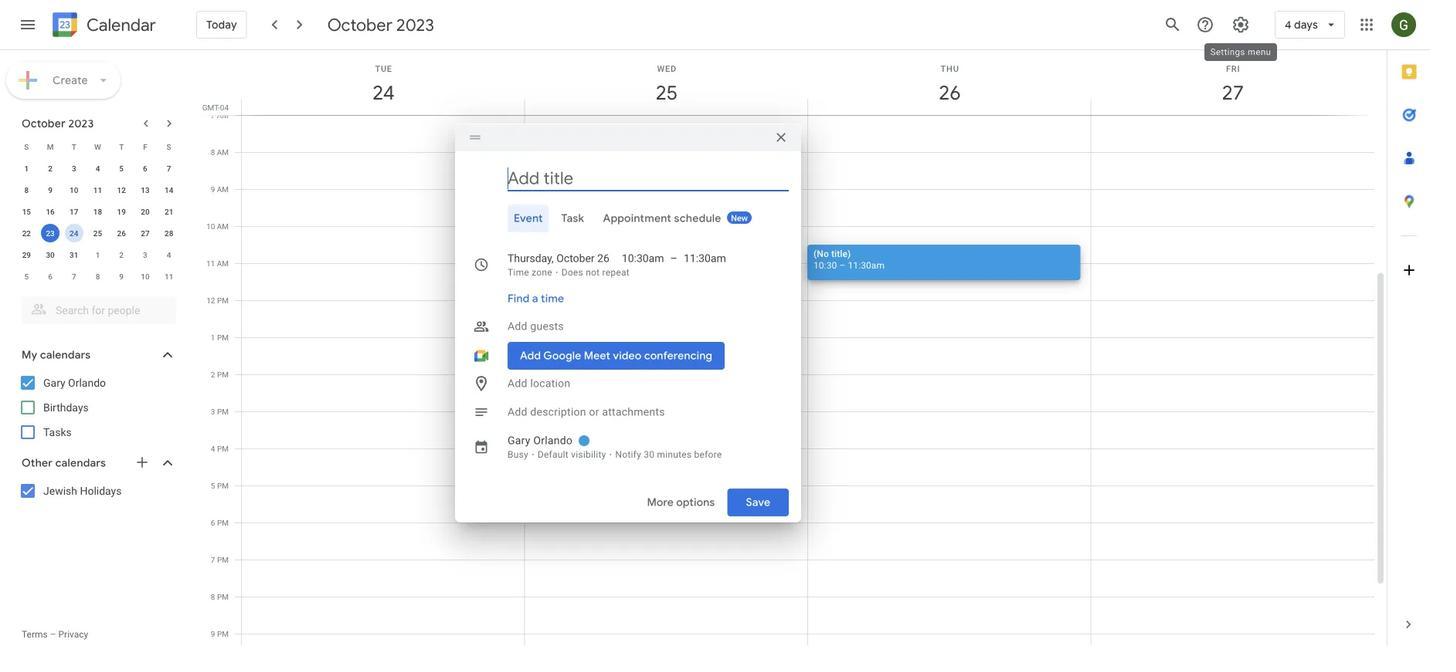 Task type: describe. For each thing, give the bounding box(es) containing it.
24 link
[[366, 75, 401, 111]]

gmt-
[[202, 103, 220, 112]]

new
[[731, 214, 748, 223]]

10:30
[[814, 260, 837, 271]]

does
[[562, 267, 583, 278]]

27 inside '27' "column header"
[[1221, 80, 1243, 105]]

appointment schedule
[[603, 212, 721, 226]]

15 element
[[17, 202, 36, 221]]

add for add location
[[508, 378, 528, 390]]

30 element
[[41, 246, 60, 264]]

other
[[22, 457, 53, 471]]

1 for november 1 element
[[96, 250, 100, 260]]

zone
[[532, 267, 552, 278]]

thursday, october 26
[[508, 252, 610, 265]]

november 1 element
[[88, 246, 107, 264]]

1 vertical spatial october
[[22, 117, 66, 131]]

5 pm
[[211, 481, 229, 491]]

settings
[[1209, 47, 1246, 58]]

8 pm
[[211, 593, 229, 602]]

row containing 5
[[15, 266, 181, 288]]

w
[[94, 142, 101, 151]]

1 horizontal spatial gary orlando
[[508, 435, 573, 447]]

1 horizontal spatial 6
[[143, 164, 147, 173]]

13
[[141, 185, 150, 195]]

9 pm
[[211, 630, 229, 639]]

25 element
[[88, 224, 107, 243]]

description
[[530, 406, 586, 419]]

1 t from the left
[[72, 142, 76, 151]]

22
[[22, 229, 31, 238]]

terms link
[[22, 630, 48, 641]]

21
[[165, 207, 173, 216]]

0 vertical spatial 1
[[24, 164, 29, 173]]

m
[[47, 142, 54, 151]]

8 for november 8 element
[[96, 272, 100, 281]]

privacy
[[58, 630, 88, 641]]

4 days
[[1285, 18, 1319, 32]]

menu
[[1248, 47, 1273, 58]]

26 column header
[[808, 50, 1092, 115]]

orlando inside my calendars list
[[68, 377, 106, 390]]

fri 27
[[1221, 64, 1243, 105]]

default visibility
[[538, 450, 606, 461]]

25 link
[[649, 75, 685, 111]]

a
[[532, 292, 538, 306]]

1 horizontal spatial october
[[327, 14, 393, 36]]

pm for 2 pm
[[217, 370, 229, 379]]

12 element
[[112, 181, 131, 199]]

november 8 element
[[88, 267, 107, 286]]

28 element
[[160, 224, 178, 243]]

Add title text field
[[508, 167, 789, 190]]

2 for 2 pm
[[211, 370, 215, 379]]

days
[[1295, 18, 1319, 32]]

main drawer image
[[19, 15, 37, 34]]

row containing 8
[[15, 179, 181, 201]]

1 horizontal spatial 2023
[[397, 14, 434, 36]]

pm for 4 pm
[[217, 444, 229, 454]]

not
[[586, 267, 600, 278]]

find a time button
[[502, 285, 571, 313]]

3 pm
[[211, 407, 229, 417]]

am for 8 am
[[217, 148, 229, 157]]

9 for 'november 9' element
[[119, 272, 124, 281]]

12 for 12 pm
[[207, 296, 215, 305]]

27 column header
[[1091, 50, 1375, 115]]

november 11 element
[[160, 267, 178, 286]]

3 for november 3 element
[[143, 250, 147, 260]]

new element
[[727, 212, 752, 224]]

4 pm
[[211, 444, 229, 454]]

1 vertical spatial 2023
[[68, 117, 94, 131]]

my calendars button
[[3, 343, 192, 368]]

calendar
[[87, 14, 156, 36]]

5 for 5 pm
[[211, 481, 215, 491]]

23
[[46, 229, 55, 238]]

privacy link
[[58, 630, 88, 641]]

8 for 8 pm
[[211, 593, 215, 602]]

notify 30 minutes before
[[616, 450, 722, 461]]

11 am
[[206, 259, 229, 268]]

task
[[562, 212, 585, 226]]

24 cell
[[62, 223, 86, 244]]

add guests
[[508, 320, 564, 333]]

does not repeat
[[562, 267, 630, 278]]

settings menu image
[[1232, 15, 1250, 34]]

1 vertical spatial orlando
[[534, 435, 573, 447]]

support image
[[1196, 15, 1215, 34]]

31 element
[[65, 246, 83, 264]]

november 6 element
[[41, 267, 60, 286]]

attachments
[[602, 406, 665, 419]]

november 2 element
[[112, 246, 131, 264]]

7 for 7 am
[[211, 111, 215, 120]]

12 pm
[[207, 296, 229, 305]]

1 horizontal spatial 5
[[119, 164, 124, 173]]

1 horizontal spatial tab list
[[1388, 50, 1431, 604]]

26 inside october 2023 grid
[[117, 229, 126, 238]]

row containing s
[[15, 136, 181, 158]]

29 element
[[17, 246, 36, 264]]

f
[[143, 142, 147, 151]]

pm for 9 pm
[[217, 630, 229, 639]]

6 for 6 pm
[[211, 519, 215, 528]]

9 for 9 am
[[211, 185, 215, 194]]

3 for 3 pm
[[211, 407, 215, 417]]

27 inside 27 element
[[141, 229, 150, 238]]

add description or attachments
[[508, 406, 665, 419]]

time
[[508, 267, 529, 278]]

calendars for other calendars
[[55, 457, 106, 471]]

14 element
[[160, 181, 178, 199]]

26 inside column header
[[938, 80, 960, 105]]

31
[[70, 250, 78, 260]]

8 for 8 am
[[211, 148, 215, 157]]

11 element
[[88, 181, 107, 199]]

guests
[[530, 320, 564, 333]]

holidays
[[80, 485, 122, 498]]

visibility
[[571, 450, 606, 461]]

4 for 4 pm
[[211, 444, 215, 454]]

23, today element
[[41, 224, 60, 243]]

1 pm
[[211, 333, 229, 342]]

row containing 22
[[15, 223, 181, 244]]

8 am
[[211, 148, 229, 157]]

7 up 14 element on the left top
[[167, 164, 171, 173]]

fri
[[1226, 64, 1241, 73]]

29
[[22, 250, 31, 260]]

repeat
[[602, 267, 630, 278]]

pm for 3 pm
[[217, 407, 229, 417]]

24 element
[[65, 224, 83, 243]]

title)
[[832, 248, 851, 259]]

pm for 6 pm
[[217, 519, 229, 528]]

create button
[[6, 62, 120, 99]]

1 for 1 pm
[[211, 333, 215, 342]]

wed
[[657, 64, 677, 73]]

– inside "(no title) 10:30 – 11:30am"
[[840, 260, 846, 271]]

7 pm
[[211, 556, 229, 565]]

appointment
[[603, 212, 672, 226]]

pm for 5 pm
[[217, 481, 229, 491]]

thu 26
[[938, 64, 960, 105]]

25 inside "wed 25"
[[655, 80, 677, 105]]

– for 11:30am
[[671, 252, 678, 265]]

pm for 7 pm
[[217, 556, 229, 565]]

november 7 element
[[65, 267, 83, 286]]

1 horizontal spatial 30
[[644, 450, 655, 461]]

settings menu
[[1209, 47, 1273, 58]]

9 up 16 element
[[48, 185, 52, 195]]

1 vertical spatial gary
[[508, 435, 531, 447]]

19 element
[[112, 202, 131, 221]]

0 horizontal spatial 11:30am
[[684, 252, 726, 265]]

10 for 10 am
[[206, 222, 215, 231]]

28
[[165, 229, 173, 238]]



Task type: locate. For each thing, give the bounding box(es) containing it.
11:30am inside "(no title) 10:30 – 11:30am"
[[848, 260, 885, 271]]

0 horizontal spatial 24
[[70, 229, 78, 238]]

0 vertical spatial add
[[508, 320, 528, 333]]

1 horizontal spatial 27
[[1221, 80, 1243, 105]]

2 s from the left
[[167, 142, 171, 151]]

0 vertical spatial 2023
[[397, 14, 434, 36]]

row containing 1
[[15, 158, 181, 179]]

25 inside 25 element
[[93, 229, 102, 238]]

time zone
[[508, 267, 552, 278]]

row down 18 element
[[15, 223, 181, 244]]

6 pm from the top
[[217, 481, 229, 491]]

october 2023 up m
[[22, 117, 94, 131]]

birthdays
[[43, 402, 89, 414]]

7 row from the top
[[15, 266, 181, 288]]

25 down 18
[[93, 229, 102, 238]]

tue 24
[[371, 64, 394, 105]]

1 add from the top
[[508, 320, 528, 333]]

22 element
[[17, 224, 36, 243]]

calendar element
[[49, 9, 156, 43]]

event button
[[508, 205, 549, 233]]

24 down 17
[[70, 229, 78, 238]]

0 horizontal spatial tab list
[[468, 205, 789, 233]]

today button
[[196, 6, 247, 43]]

12 down 11 am
[[207, 296, 215, 305]]

2023
[[397, 14, 434, 36], [68, 117, 94, 131]]

Search for people text field
[[31, 297, 167, 325]]

october 2023 grid
[[15, 136, 181, 288]]

5 down 29 element
[[24, 272, 29, 281]]

11:30am
[[684, 252, 726, 265], [848, 260, 885, 271]]

thursday,
[[508, 252, 554, 265]]

0 vertical spatial 24
[[371, 80, 394, 105]]

1 up 15 element
[[24, 164, 29, 173]]

5 pm from the top
[[217, 444, 229, 454]]

calendars
[[40, 349, 91, 362], [55, 457, 106, 471]]

2 pm from the top
[[217, 333, 229, 342]]

7 down 31 element
[[72, 272, 76, 281]]

find a time
[[508, 292, 564, 306]]

pm down 8 pm
[[217, 630, 229, 639]]

9 pm from the top
[[217, 593, 229, 602]]

or
[[589, 406, 599, 419]]

row containing 15
[[15, 201, 181, 223]]

am for 7 am
[[217, 111, 229, 120]]

orlando down my calendars dropdown button
[[68, 377, 106, 390]]

0 horizontal spatial 10
[[70, 185, 78, 195]]

0 vertical spatial 27
[[1221, 80, 1243, 105]]

gary
[[43, 377, 65, 390], [508, 435, 531, 447]]

1 horizontal spatial t
[[119, 142, 124, 151]]

25 column header
[[524, 50, 808, 115]]

0 horizontal spatial gary orlando
[[43, 377, 106, 390]]

30 inside october 2023 grid
[[46, 250, 55, 260]]

2 up 3 pm on the bottom left of page
[[211, 370, 215, 379]]

0 vertical spatial calendars
[[40, 349, 91, 362]]

10 am
[[206, 222, 229, 231]]

t right m
[[72, 142, 76, 151]]

november 10 element
[[136, 267, 155, 286]]

20
[[141, 207, 150, 216]]

0 vertical spatial 30
[[46, 250, 55, 260]]

2 vertical spatial 10
[[141, 272, 150, 281]]

0 horizontal spatial 25
[[93, 229, 102, 238]]

2 add from the top
[[508, 378, 528, 390]]

6
[[143, 164, 147, 173], [48, 272, 52, 281], [211, 519, 215, 528]]

4 pm from the top
[[217, 407, 229, 417]]

1 vertical spatial 25
[[93, 229, 102, 238]]

16 element
[[41, 202, 60, 221]]

11 for 11 element
[[93, 185, 102, 195]]

add for add guests
[[508, 320, 528, 333]]

s right 'f' in the top left of the page
[[167, 142, 171, 151]]

tue
[[375, 64, 393, 73]]

10 for november 10 element
[[141, 272, 150, 281]]

2 horizontal spatial 1
[[211, 333, 215, 342]]

november 5 element
[[17, 267, 36, 286]]

0 vertical spatial 10
[[70, 185, 78, 195]]

0 vertical spatial 11
[[93, 185, 102, 195]]

am down 8 am
[[217, 185, 229, 194]]

pm down 7 pm
[[217, 593, 229, 602]]

1 horizontal spatial 12
[[207, 296, 215, 305]]

16
[[46, 207, 55, 216]]

terms – privacy
[[22, 630, 88, 641]]

1 horizontal spatial 11:30am
[[848, 260, 885, 271]]

jewish
[[43, 485, 77, 498]]

4 for november 4 'element'
[[167, 250, 171, 260]]

1 vertical spatial 26
[[117, 229, 126, 238]]

10:30am – 11:30am
[[622, 252, 726, 265]]

1 horizontal spatial 25
[[655, 80, 677, 105]]

pm up 6 pm
[[217, 481, 229, 491]]

to element
[[671, 251, 678, 267]]

3 am from the top
[[217, 185, 229, 194]]

2 horizontal spatial 2
[[211, 370, 215, 379]]

add other calendars image
[[134, 455, 150, 471]]

3
[[72, 164, 76, 173], [143, 250, 147, 260], [211, 407, 215, 417]]

2 horizontal spatial 10
[[206, 222, 215, 231]]

6 pm
[[211, 519, 229, 528]]

11
[[93, 185, 102, 195], [206, 259, 215, 268], [165, 272, 173, 281]]

1 vertical spatial 30
[[644, 450, 655, 461]]

7 left 04
[[211, 111, 215, 120]]

am for 9 am
[[217, 185, 229, 194]]

0 vertical spatial 12
[[117, 185, 126, 195]]

5 am from the top
[[217, 259, 229, 268]]

other calendars button
[[3, 451, 192, 476]]

am for 10 am
[[217, 222, 229, 231]]

24 column header
[[241, 50, 525, 115]]

add left location
[[508, 378, 528, 390]]

grid
[[198, 50, 1387, 647]]

am down 7 am at the left of the page
[[217, 148, 229, 157]]

grid containing 24
[[198, 50, 1387, 647]]

8 down november 1 element
[[96, 272, 100, 281]]

9
[[211, 185, 215, 194], [48, 185, 52, 195], [119, 272, 124, 281], [211, 630, 215, 639]]

2 horizontal spatial october
[[557, 252, 595, 265]]

october 2023 up tue
[[327, 14, 434, 36]]

3 row from the top
[[15, 179, 181, 201]]

2 vertical spatial 11
[[165, 272, 173, 281]]

4 up 11 element
[[96, 164, 100, 173]]

10 for the 10 element at the top of page
[[70, 185, 78, 195]]

18 element
[[88, 202, 107, 221]]

t
[[72, 142, 76, 151], [119, 142, 124, 151]]

30 down 23 at the top left of the page
[[46, 250, 55, 260]]

2 horizontal spatial 6
[[211, 519, 215, 528]]

2 down m
[[48, 164, 52, 173]]

1 horizontal spatial orlando
[[534, 435, 573, 447]]

1 am from the top
[[217, 111, 229, 120]]

0 horizontal spatial gary
[[43, 377, 65, 390]]

8 pm from the top
[[217, 556, 229, 565]]

2 vertical spatial 26
[[598, 252, 610, 265]]

11 up 18
[[93, 185, 102, 195]]

tab list
[[1388, 50, 1431, 604], [468, 205, 789, 233]]

26 down thu at the right of the page
[[938, 80, 960, 105]]

(no
[[814, 248, 829, 259]]

0 vertical spatial gary orlando
[[43, 377, 106, 390]]

4 inside popup button
[[1285, 18, 1292, 32]]

0 horizontal spatial 6
[[48, 272, 52, 281]]

0 vertical spatial 5
[[119, 164, 124, 173]]

0 vertical spatial gary
[[43, 377, 65, 390]]

my calendars
[[22, 349, 91, 362]]

– right terms link at the left of the page
[[50, 630, 56, 641]]

5 inside grid
[[211, 481, 215, 491]]

2 vertical spatial october
[[557, 252, 595, 265]]

1 horizontal spatial –
[[671, 252, 678, 265]]

0 vertical spatial orlando
[[68, 377, 106, 390]]

6 down 30 element
[[48, 272, 52, 281]]

0 horizontal spatial 11
[[93, 185, 102, 195]]

24 inside cell
[[70, 229, 78, 238]]

4 row from the top
[[15, 201, 181, 223]]

busy
[[508, 450, 529, 461]]

3 up november 10 element
[[143, 250, 147, 260]]

24 inside column header
[[371, 80, 394, 105]]

am for 11 am
[[217, 259, 229, 268]]

pm up 3 pm on the bottom left of page
[[217, 370, 229, 379]]

0 horizontal spatial 2
[[48, 164, 52, 173]]

0 vertical spatial 2
[[48, 164, 52, 173]]

1 vertical spatial 1
[[96, 250, 100, 260]]

0 vertical spatial 3
[[72, 164, 76, 173]]

4 days button
[[1275, 6, 1346, 43]]

12 for 12
[[117, 185, 126, 195]]

8 down 7 am at the left of the page
[[211, 148, 215, 157]]

7 for 7 pm
[[211, 556, 215, 565]]

11 for november 11 element
[[165, 272, 173, 281]]

minutes
[[657, 450, 692, 461]]

2 t from the left
[[119, 142, 124, 151]]

10 inside grid
[[206, 222, 215, 231]]

0 horizontal spatial orlando
[[68, 377, 106, 390]]

5 row from the top
[[15, 223, 181, 244]]

1 horizontal spatial october 2023
[[327, 14, 434, 36]]

1 vertical spatial 11
[[206, 259, 215, 268]]

1 vertical spatial october 2023
[[22, 117, 94, 131]]

7 am
[[211, 111, 229, 120]]

gary up 'birthdays'
[[43, 377, 65, 390]]

7
[[211, 111, 215, 120], [167, 164, 171, 173], [72, 272, 76, 281], [211, 556, 215, 565]]

0 horizontal spatial 27
[[141, 229, 150, 238]]

10 up 11 am
[[206, 222, 215, 231]]

6 up 13 "element"
[[143, 164, 147, 173]]

8 down 7 pm
[[211, 593, 215, 602]]

6 up 7 pm
[[211, 519, 215, 528]]

7 for november 7 element
[[72, 272, 76, 281]]

30 right notify
[[644, 450, 655, 461]]

27
[[1221, 80, 1243, 105], [141, 229, 150, 238]]

1 vertical spatial 2
[[119, 250, 124, 260]]

None search field
[[0, 291, 192, 325]]

1 vertical spatial 5
[[24, 272, 29, 281]]

add inside dropdown button
[[508, 320, 528, 333]]

2 am from the top
[[217, 148, 229, 157]]

am
[[217, 111, 229, 120], [217, 148, 229, 157], [217, 185, 229, 194], [217, 222, 229, 231], [217, 259, 229, 268]]

0 horizontal spatial 3
[[72, 164, 76, 173]]

october up does
[[557, 252, 595, 265]]

2 down "26" element
[[119, 250, 124, 260]]

event
[[514, 212, 543, 226]]

5 up 12 element
[[119, 164, 124, 173]]

11:30am down title)
[[848, 260, 885, 271]]

1 horizontal spatial 24
[[371, 80, 394, 105]]

2 pm
[[211, 370, 229, 379]]

thu
[[941, 64, 960, 73]]

26 down 19
[[117, 229, 126, 238]]

wed 25
[[655, 64, 677, 105]]

10 element
[[65, 181, 83, 199]]

gary up busy
[[508, 435, 531, 447]]

november 3 element
[[136, 246, 155, 264]]

19
[[117, 207, 126, 216]]

4 up november 11 element
[[167, 250, 171, 260]]

6 inside grid
[[211, 519, 215, 528]]

0 horizontal spatial 30
[[46, 250, 55, 260]]

27 link
[[1216, 75, 1251, 111]]

add down add location at left
[[508, 406, 528, 419]]

27 down fri
[[1221, 80, 1243, 105]]

october up tue
[[327, 14, 393, 36]]

2 for the november 2 'element'
[[119, 250, 124, 260]]

4 am from the top
[[217, 222, 229, 231]]

6 row from the top
[[15, 244, 181, 266]]

1 s from the left
[[24, 142, 29, 151]]

october 2023
[[327, 14, 434, 36], [22, 117, 94, 131]]

4 down 3 pm on the bottom left of page
[[211, 444, 215, 454]]

pm down the 2 pm
[[217, 407, 229, 417]]

9 up 10 am
[[211, 185, 215, 194]]

0 vertical spatial 6
[[143, 164, 147, 173]]

tab list containing event
[[468, 205, 789, 233]]

– down title)
[[840, 260, 846, 271]]

2 vertical spatial 5
[[211, 481, 215, 491]]

2 vertical spatial add
[[508, 406, 528, 419]]

0 vertical spatial 26
[[938, 80, 960, 105]]

add for add description or attachments
[[508, 406, 528, 419]]

1 vertical spatial calendars
[[55, 457, 106, 471]]

2 inside 'element'
[[119, 250, 124, 260]]

0 horizontal spatial 12
[[117, 185, 126, 195]]

2 vertical spatial 2
[[211, 370, 215, 379]]

26 link
[[932, 75, 968, 111]]

4 for 4 days
[[1285, 18, 1292, 32]]

notify
[[616, 450, 641, 461]]

26 up "does not repeat"
[[598, 252, 610, 265]]

20 element
[[136, 202, 155, 221]]

11:30am right the to element
[[684, 252, 726, 265]]

9 am
[[211, 185, 229, 194]]

s left m
[[24, 142, 29, 151]]

0 horizontal spatial 26
[[117, 229, 126, 238]]

row containing 29
[[15, 244, 181, 266]]

before
[[694, 450, 722, 461]]

schedule
[[674, 212, 721, 226]]

2 vertical spatial 3
[[211, 407, 215, 417]]

row up 25 element
[[15, 201, 181, 223]]

orlando up default
[[534, 435, 573, 447]]

location
[[530, 378, 571, 390]]

gary inside my calendars list
[[43, 377, 65, 390]]

default
[[538, 450, 569, 461]]

2023 down create
[[68, 117, 94, 131]]

5
[[119, 164, 124, 173], [24, 272, 29, 281], [211, 481, 215, 491]]

11 down november 4 'element'
[[165, 272, 173, 281]]

row
[[15, 136, 181, 158], [15, 158, 181, 179], [15, 179, 181, 201], [15, 201, 181, 223], [15, 223, 181, 244], [15, 244, 181, 266], [15, 266, 181, 288]]

3 add from the top
[[508, 406, 528, 419]]

add down find
[[508, 320, 528, 333]]

row down 25 element
[[15, 244, 181, 266]]

1 horizontal spatial 10
[[141, 272, 150, 281]]

1 vertical spatial 27
[[141, 229, 150, 238]]

1 down 12 pm
[[211, 333, 215, 342]]

row up 18 element
[[15, 179, 181, 201]]

calendar heading
[[83, 14, 156, 36]]

0 horizontal spatial 2023
[[68, 117, 94, 131]]

row down november 1 element
[[15, 266, 181, 288]]

1 vertical spatial 3
[[143, 250, 147, 260]]

0 horizontal spatial t
[[72, 142, 76, 151]]

am up 12 pm
[[217, 259, 229, 268]]

10 down november 3 element
[[141, 272, 150, 281]]

gary orlando up default
[[508, 435, 573, 447]]

1 horizontal spatial 2
[[119, 250, 124, 260]]

calendars for my calendars
[[40, 349, 91, 362]]

23 cell
[[38, 223, 62, 244]]

4 inside 'element'
[[167, 250, 171, 260]]

1 horizontal spatial gary
[[508, 435, 531, 447]]

gary orlando up 'birthdays'
[[43, 377, 106, 390]]

6 for november 6 element
[[48, 272, 52, 281]]

9 down 8 pm
[[211, 630, 215, 639]]

am down the 9 am
[[217, 222, 229, 231]]

15
[[22, 207, 31, 216]]

november 9 element
[[112, 267, 131, 286]]

2 horizontal spatial 5
[[211, 481, 215, 491]]

9 down the november 2 'element'
[[119, 272, 124, 281]]

24 down tue
[[371, 80, 394, 105]]

tasks
[[43, 426, 72, 439]]

row group containing 1
[[15, 158, 181, 288]]

5 up 6 pm
[[211, 481, 215, 491]]

my
[[22, 349, 37, 362]]

– for privacy
[[50, 630, 56, 641]]

12 inside october 2023 grid
[[117, 185, 126, 195]]

add location
[[508, 378, 571, 390]]

my calendars list
[[3, 371, 192, 445]]

27 element
[[136, 224, 155, 243]]

26 element
[[112, 224, 131, 243]]

12 up 19
[[117, 185, 126, 195]]

gary orlando
[[43, 377, 106, 390], [508, 435, 573, 447]]

today
[[206, 18, 237, 32]]

t left 'f' in the top left of the page
[[119, 142, 124, 151]]

10 pm from the top
[[217, 630, 229, 639]]

pm up 8 pm
[[217, 556, 229, 565]]

1 down 25 element
[[96, 250, 100, 260]]

– right 10:30am
[[671, 252, 678, 265]]

1 horizontal spatial 1
[[96, 250, 100, 260]]

21 element
[[160, 202, 178, 221]]

8 up 15 element
[[24, 185, 29, 195]]

7 pm from the top
[[217, 519, 229, 528]]

october up m
[[22, 117, 66, 131]]

(no title) 10:30 – 11:30am
[[814, 248, 885, 271]]

pm for 8 pm
[[217, 593, 229, 602]]

17 element
[[65, 202, 83, 221]]

2 horizontal spatial 26
[[938, 80, 960, 105]]

27 down 20
[[141, 229, 150, 238]]

11 down 10 am
[[206, 259, 215, 268]]

3 down the 2 pm
[[211, 407, 215, 417]]

other calendars
[[22, 457, 106, 471]]

1 vertical spatial 24
[[70, 229, 78, 238]]

3 up the 10 element at the top of page
[[72, 164, 76, 173]]

3 pm from the top
[[217, 370, 229, 379]]

find
[[508, 292, 530, 306]]

4 left days
[[1285, 18, 1292, 32]]

9 for 9 pm
[[211, 630, 215, 639]]

2 horizontal spatial –
[[840, 260, 846, 271]]

2 horizontal spatial 11
[[206, 259, 215, 268]]

gmt-04
[[202, 103, 229, 112]]

gary orlando inside my calendars list
[[43, 377, 106, 390]]

pm up the 1 pm
[[217, 296, 229, 305]]

0 horizontal spatial s
[[24, 142, 29, 151]]

1 horizontal spatial 11
[[165, 272, 173, 281]]

10:30am
[[622, 252, 664, 265]]

2 row from the top
[[15, 158, 181, 179]]

1 pm from the top
[[217, 296, 229, 305]]

12
[[117, 185, 126, 195], [207, 296, 215, 305]]

5 for november 5 element
[[24, 272, 29, 281]]

s
[[24, 142, 29, 151], [167, 142, 171, 151]]

25 down wed
[[655, 80, 677, 105]]

0 horizontal spatial 1
[[24, 164, 29, 173]]

task button
[[555, 205, 591, 233]]

october
[[327, 14, 393, 36], [22, 117, 66, 131], [557, 252, 595, 265]]

0 horizontal spatial october 2023
[[22, 117, 94, 131]]

row up 11 element
[[15, 136, 181, 158]]

add guests button
[[502, 313, 789, 341]]

1 vertical spatial 12
[[207, 296, 215, 305]]

row down w
[[15, 158, 181, 179]]

calendars right my
[[40, 349, 91, 362]]

pm down 3 pm on the bottom left of page
[[217, 444, 229, 454]]

25
[[655, 80, 677, 105], [93, 229, 102, 238]]

calendars up jewish holidays
[[55, 457, 106, 471]]

pm for 1 pm
[[217, 333, 229, 342]]

am up 8 am
[[217, 111, 229, 120]]

10 up 17
[[70, 185, 78, 195]]

6 inside november 6 element
[[48, 272, 52, 281]]

14
[[165, 185, 173, 195]]

18
[[93, 207, 102, 216]]

2 vertical spatial 6
[[211, 519, 215, 528]]

2023 up 24 column header
[[397, 14, 434, 36]]

0 vertical spatial 25
[[655, 80, 677, 105]]

1 horizontal spatial s
[[167, 142, 171, 151]]

1
[[24, 164, 29, 173], [96, 250, 100, 260], [211, 333, 215, 342]]

1 vertical spatial 6
[[48, 272, 52, 281]]

pm up 7 pm
[[217, 519, 229, 528]]

november 4 element
[[160, 246, 178, 264]]

0 horizontal spatial october
[[22, 117, 66, 131]]

17
[[70, 207, 78, 216]]

1 row from the top
[[15, 136, 181, 158]]

2 horizontal spatial 3
[[211, 407, 215, 417]]

11 for 11 am
[[206, 259, 215, 268]]

2 vertical spatial 1
[[211, 333, 215, 342]]

pm for 12 pm
[[217, 296, 229, 305]]

7 up 8 pm
[[211, 556, 215, 565]]

pm up the 2 pm
[[217, 333, 229, 342]]

row group
[[15, 158, 181, 288]]

1 horizontal spatial 3
[[143, 250, 147, 260]]

1 vertical spatial 10
[[206, 222, 215, 231]]

13 element
[[136, 181, 155, 199]]



Task type: vqa. For each thing, say whether or not it's contained in the screenshot.
the top Access permissions for events
no



